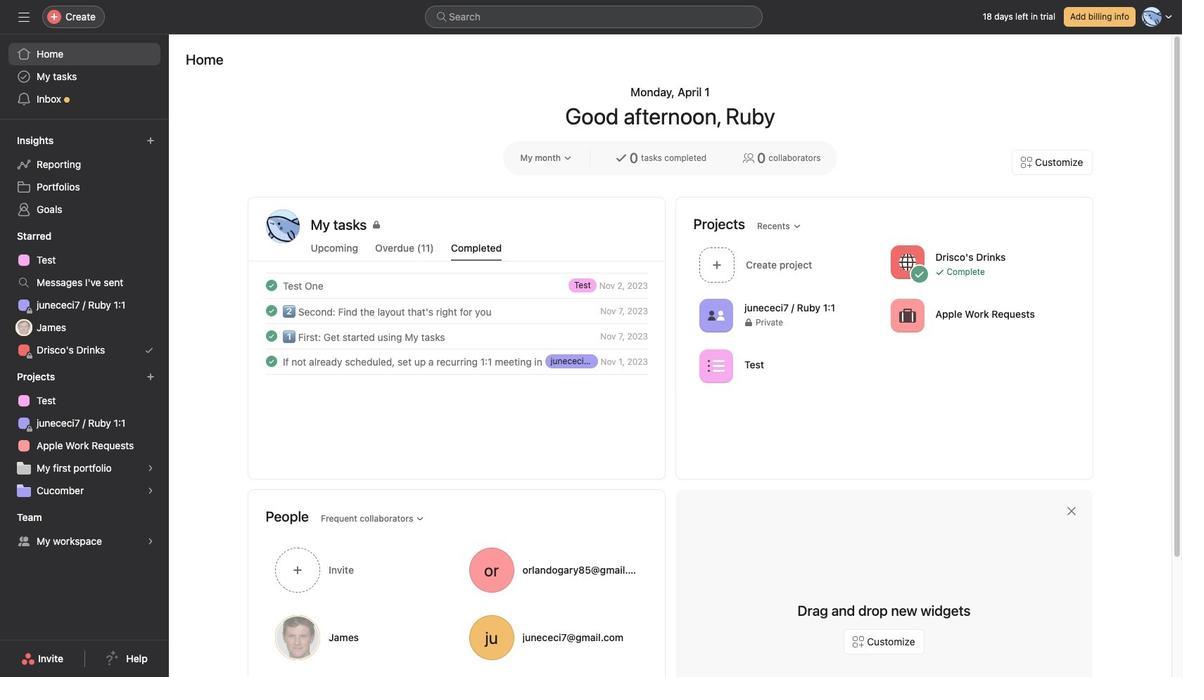 Task type: describe. For each thing, give the bounding box(es) containing it.
completed checkbox for second list item from the bottom
[[263, 328, 280, 345]]

new project or portfolio image
[[146, 373, 155, 381]]

globe image
[[898, 254, 915, 271]]

completed image
[[263, 328, 280, 345]]

completed image for 3rd list item from the bottom of the page
[[263, 303, 280, 319]]

completed checkbox for 1st list item from the top
[[263, 277, 280, 294]]

teams element
[[0, 505, 169, 556]]

projects element
[[0, 364, 169, 505]]

Completed checkbox
[[263, 353, 280, 370]]

dismiss image
[[1066, 506, 1077, 517]]

completed image for 1st list item from the top
[[263, 277, 280, 294]]



Task type: locate. For each thing, give the bounding box(es) containing it.
see details, cucomber image
[[146, 487, 155, 495]]

briefcase image
[[898, 307, 915, 324]]

hide sidebar image
[[18, 11, 30, 23]]

1 completed image from the top
[[263, 277, 280, 294]]

3 completed image from the top
[[263, 353, 280, 370]]

completed image for first list item from the bottom of the page
[[263, 353, 280, 370]]

0 vertical spatial completed checkbox
[[263, 277, 280, 294]]

2 vertical spatial completed checkbox
[[263, 328, 280, 345]]

list item
[[249, 273, 665, 298], [249, 298, 665, 324], [249, 324, 665, 349], [249, 349, 665, 374]]

3 completed checkbox from the top
[[263, 328, 280, 345]]

people image
[[707, 307, 724, 324]]

starred element
[[0, 224, 169, 364]]

2 vertical spatial completed image
[[263, 353, 280, 370]]

3 list item from the top
[[249, 324, 665, 349]]

1 completed checkbox from the top
[[263, 277, 280, 294]]

2 list item from the top
[[249, 298, 665, 324]]

Completed checkbox
[[263, 277, 280, 294], [263, 303, 280, 319], [263, 328, 280, 345]]

1 vertical spatial completed checkbox
[[263, 303, 280, 319]]

4 list item from the top
[[249, 349, 665, 374]]

insights element
[[0, 128, 169, 224]]

1 vertical spatial completed image
[[263, 303, 280, 319]]

0 vertical spatial completed image
[[263, 277, 280, 294]]

see details, my workspace image
[[146, 538, 155, 546]]

see details, my first portfolio image
[[146, 464, 155, 473]]

list image
[[707, 358, 724, 375]]

global element
[[0, 34, 169, 119]]

view profile image
[[266, 210, 299, 243]]

completed checkbox for 3rd list item from the bottom of the page
[[263, 303, 280, 319]]

2 completed image from the top
[[263, 303, 280, 319]]

list box
[[425, 6, 763, 28]]

new insights image
[[146, 136, 155, 145]]

1 list item from the top
[[249, 273, 665, 298]]

2 completed checkbox from the top
[[263, 303, 280, 319]]

completed image
[[263, 277, 280, 294], [263, 303, 280, 319], [263, 353, 280, 370]]



Task type: vqa. For each thing, say whether or not it's contained in the screenshot.
'See details, My first portfolio' image
yes



